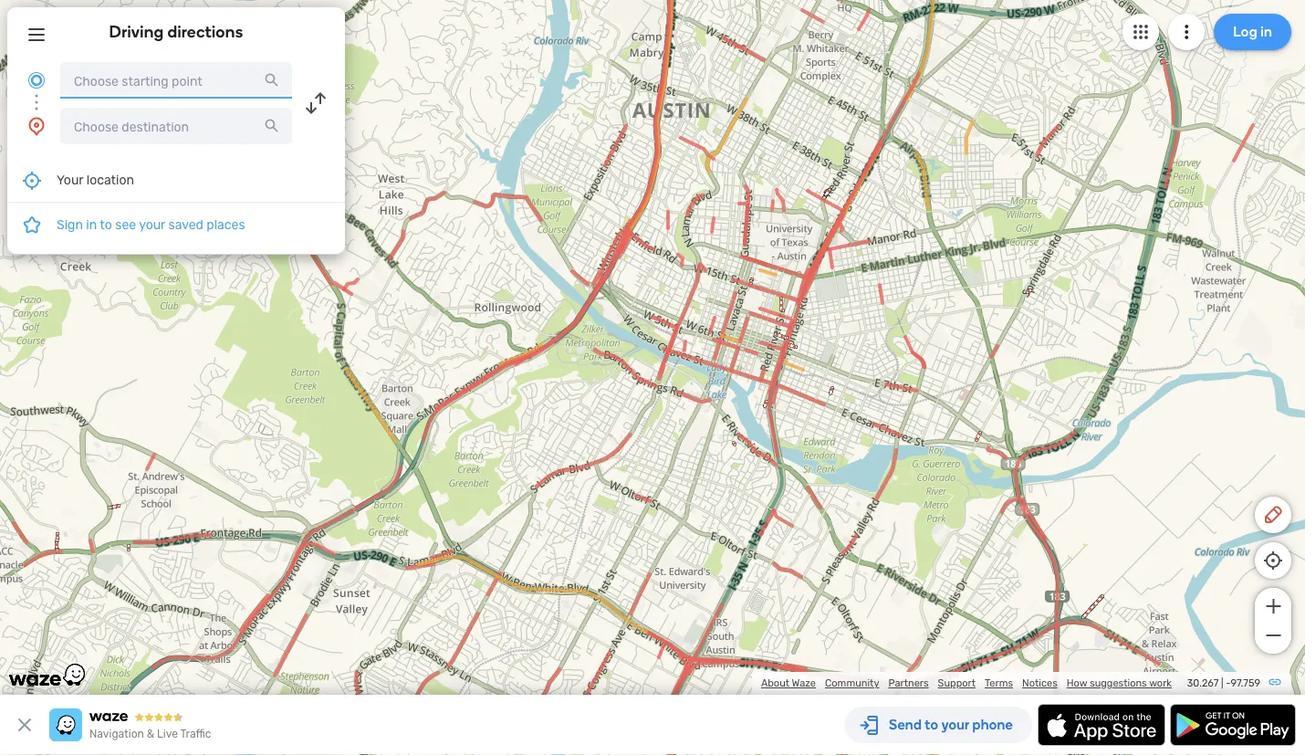 Task type: locate. For each thing, give the bounding box(es) containing it.
star image
[[21, 214, 43, 236]]

how
[[1067, 677, 1088, 689]]

community
[[825, 677, 880, 689]]

notices
[[1023, 677, 1058, 689]]

traffic
[[180, 728, 211, 740]]

notices link
[[1023, 677, 1058, 689]]

list box
[[7, 159, 345, 254]]

about waze link
[[761, 677, 816, 689]]

about waze community partners support terms notices how suggestions work
[[761, 677, 1172, 689]]

30.267 | -97.759
[[1187, 677, 1261, 689]]

suggestions
[[1090, 677, 1147, 689]]

zoom in image
[[1262, 595, 1285, 617]]

partners
[[889, 677, 929, 689]]

live
[[157, 728, 178, 740]]

driving
[[109, 22, 164, 42]]

partners link
[[889, 677, 929, 689]]



Task type: vqa. For each thing, say whether or not it's contained in the screenshot.
|
yes



Task type: describe. For each thing, give the bounding box(es) containing it.
navigation
[[89, 728, 144, 740]]

&
[[147, 728, 154, 740]]

link image
[[1268, 675, 1283, 689]]

x image
[[14, 714, 36, 736]]

97.759
[[1231, 677, 1261, 689]]

work
[[1150, 677, 1172, 689]]

terms
[[985, 677, 1013, 689]]

navigation & live traffic
[[89, 728, 211, 740]]

directions
[[168, 22, 243, 42]]

about
[[761, 677, 790, 689]]

current location image
[[26, 69, 47, 91]]

Choose starting point text field
[[60, 62, 292, 99]]

how suggestions work link
[[1067, 677, 1172, 689]]

Choose destination text field
[[60, 108, 292, 144]]

support
[[938, 677, 976, 689]]

location image
[[26, 115, 47, 137]]

-
[[1226, 677, 1231, 689]]

terms link
[[985, 677, 1013, 689]]

pencil image
[[1263, 504, 1285, 526]]

community link
[[825, 677, 880, 689]]

|
[[1222, 677, 1224, 689]]

zoom out image
[[1262, 624, 1285, 646]]

waze
[[792, 677, 816, 689]]

30.267
[[1187, 677, 1219, 689]]

driving directions
[[109, 22, 243, 42]]

support link
[[938, 677, 976, 689]]

recenter image
[[21, 169, 43, 191]]



